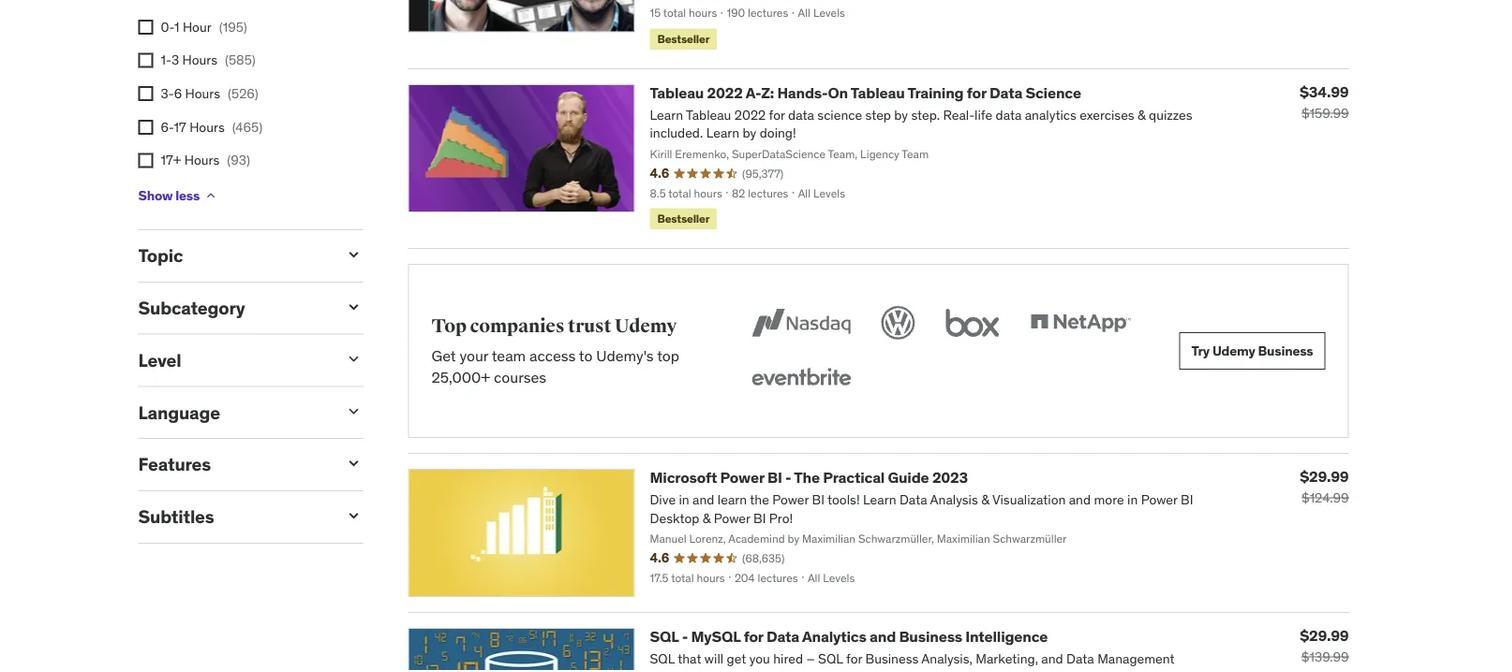 Task type: locate. For each thing, give the bounding box(es) containing it.
1 vertical spatial for
[[744, 628, 763, 647]]

hours right 3
[[182, 52, 217, 69]]

intelligence
[[966, 628, 1048, 647]]

sql - mysql for data analytics and business intelligence link
[[650, 628, 1048, 647]]

microsoft power bi - the practical guide 2023 link
[[650, 469, 968, 488]]

6-
[[161, 118, 174, 135]]

1 horizontal spatial tableau
[[851, 83, 905, 102]]

1 vertical spatial small image
[[344, 350, 363, 369]]

0 horizontal spatial tableau
[[650, 83, 704, 102]]

1 horizontal spatial udemy
[[1213, 343, 1255, 359]]

hours for 6-17 hours
[[189, 118, 225, 135]]

- right bi
[[785, 469, 791, 488]]

small image for level
[[344, 350, 363, 369]]

less
[[175, 187, 200, 204]]

xsmall image for 0-
[[138, 20, 153, 35]]

0 vertical spatial data
[[990, 83, 1023, 102]]

tableau
[[650, 83, 704, 102], [851, 83, 905, 102]]

hours
[[182, 52, 217, 69], [185, 85, 220, 102], [189, 118, 225, 135], [184, 152, 220, 169]]

level button
[[138, 349, 329, 372]]

1 vertical spatial $29.99
[[1300, 626, 1349, 646]]

tableau 2022 a-z: hands-on tableau training for data science
[[650, 83, 1081, 102]]

udemy
[[615, 315, 677, 338], [1213, 343, 1255, 359]]

volkswagen image
[[878, 303, 919, 344]]

0 vertical spatial xsmall image
[[138, 53, 153, 68]]

training
[[908, 83, 964, 102]]

3 small image from the top
[[344, 455, 363, 473]]

$124.99
[[1302, 490, 1349, 507]]

top
[[432, 315, 467, 338]]

2 small image from the top
[[344, 350, 363, 369]]

try udemy business
[[1192, 343, 1313, 359]]

0 horizontal spatial udemy
[[615, 315, 677, 338]]

tableau right on
[[851, 83, 905, 102]]

tableau 2022 a-z: hands-on tableau training for data science link
[[650, 83, 1081, 102]]

xsmall image right 'less'
[[203, 188, 218, 203]]

small image for subcategory
[[344, 298, 363, 317]]

2023
[[932, 469, 968, 488]]

0 horizontal spatial for
[[744, 628, 763, 647]]

udemy's
[[596, 347, 654, 366]]

1 small image from the top
[[344, 246, 363, 264]]

0 vertical spatial udemy
[[615, 315, 677, 338]]

2 xsmall image from the top
[[138, 86, 153, 101]]

udemy right 'try'
[[1213, 343, 1255, 359]]

0 vertical spatial $29.99
[[1300, 467, 1349, 486]]

1 xsmall image from the top
[[138, 53, 153, 68]]

udemy inside top companies trust udemy get your team access to udemy's top 25,000+ courses
[[615, 315, 677, 338]]

hours right 17
[[189, 118, 225, 135]]

0 horizontal spatial -
[[682, 628, 688, 647]]

1 vertical spatial udemy
[[1213, 343, 1255, 359]]

1 vertical spatial data
[[767, 628, 799, 647]]

$29.99 for microsoft power bi - the practical guide 2023
[[1300, 467, 1349, 486]]

business right and
[[899, 628, 962, 647]]

sql - mysql for data analytics and business intelligence
[[650, 628, 1048, 647]]

business right 'try'
[[1258, 343, 1313, 359]]

small image
[[344, 246, 363, 264], [344, 350, 363, 369]]

1 $29.99 from the top
[[1300, 467, 1349, 486]]

xsmall image
[[138, 53, 153, 68], [138, 86, 153, 101]]

- right sql
[[682, 628, 688, 647]]

$29.99 up $124.99
[[1300, 467, 1349, 486]]

(465)
[[232, 118, 263, 135]]

1-
[[161, 52, 171, 69]]

(195)
[[219, 18, 247, 35]]

small image
[[344, 298, 363, 317], [344, 402, 363, 421], [344, 455, 363, 473], [344, 507, 363, 526]]

1 horizontal spatial data
[[990, 83, 1023, 102]]

xsmall image left 0-
[[138, 20, 153, 35]]

for
[[967, 83, 987, 102], [744, 628, 763, 647]]

xsmall image left "1-"
[[138, 53, 153, 68]]

bi
[[767, 469, 782, 488]]

topic
[[138, 245, 183, 267]]

1 horizontal spatial -
[[785, 469, 791, 488]]

get
[[432, 347, 456, 366]]

1 vertical spatial xsmall image
[[138, 86, 153, 101]]

companies
[[470, 315, 565, 338]]

2 small image from the top
[[344, 402, 363, 421]]

1 horizontal spatial business
[[1258, 343, 1313, 359]]

microsoft power bi - the practical guide 2023
[[650, 469, 968, 488]]

z:
[[761, 83, 774, 102]]

$29.99
[[1300, 467, 1349, 486], [1300, 626, 1349, 646]]

tableau left 2022
[[650, 83, 704, 102]]

$34.99 $159.99
[[1300, 82, 1349, 122]]

business
[[1258, 343, 1313, 359], [899, 628, 962, 647]]

for right mysql
[[744, 628, 763, 647]]

sql
[[650, 628, 679, 647]]

3
[[171, 52, 179, 69]]

for right the training
[[967, 83, 987, 102]]

data left science
[[990, 83, 1023, 102]]

science
[[1026, 83, 1081, 102]]

language button
[[138, 401, 329, 424]]

4 small image from the top
[[344, 507, 363, 526]]

udemy up udemy's
[[615, 315, 677, 338]]

1-3 hours (585)
[[161, 52, 256, 69]]

data
[[990, 83, 1023, 102], [767, 628, 799, 647]]

data left 'analytics'
[[767, 628, 799, 647]]

1
[[174, 18, 179, 35]]

xsmall image
[[138, 20, 153, 35], [138, 120, 153, 135], [138, 153, 153, 168], [203, 188, 218, 203]]

1 vertical spatial business
[[899, 628, 962, 647]]

xsmall image left '17+'
[[138, 153, 153, 168]]

$139.99
[[1302, 649, 1349, 666]]

hours right "6"
[[185, 85, 220, 102]]

1 small image from the top
[[344, 298, 363, 317]]

$29.99 $139.99
[[1300, 626, 1349, 666]]

xsmall image left 3-
[[138, 86, 153, 101]]

xsmall image left 6-
[[138, 120, 153, 135]]

2 $29.99 from the top
[[1300, 626, 1349, 646]]

$29.99 up $139.99
[[1300, 626, 1349, 646]]

3-
[[161, 85, 174, 102]]

0 vertical spatial small image
[[344, 246, 363, 264]]

-
[[785, 469, 791, 488], [682, 628, 688, 647]]

show less button
[[138, 177, 218, 215]]

0 vertical spatial for
[[967, 83, 987, 102]]



Task type: vqa. For each thing, say whether or not it's contained in the screenshot.
Exit in the right top of the page
no



Task type: describe. For each thing, give the bounding box(es) containing it.
subcategory button
[[138, 297, 329, 319]]

subcategory
[[138, 297, 245, 319]]

eventbrite image
[[747, 359, 855, 400]]

nasdaq image
[[747, 303, 855, 344]]

(526)
[[228, 85, 259, 102]]

microsoft
[[650, 469, 717, 488]]

top companies trust udemy get your team access to udemy's top 25,000+ courses
[[432, 315, 679, 387]]

topic button
[[138, 245, 329, 267]]

practical
[[823, 469, 885, 488]]

small image for subtitles
[[344, 507, 363, 526]]

to
[[579, 347, 593, 366]]

2 tableau from the left
[[851, 83, 905, 102]]

$159.99
[[1302, 105, 1349, 122]]

a-
[[746, 83, 761, 102]]

level
[[138, 349, 181, 372]]

analytics
[[802, 628, 867, 647]]

power
[[720, 469, 764, 488]]

hours right '17+'
[[184, 152, 220, 169]]

try
[[1192, 343, 1210, 359]]

top
[[657, 347, 679, 366]]

0 vertical spatial business
[[1258, 343, 1313, 359]]

hours for 1-3 hours
[[182, 52, 217, 69]]

language
[[138, 401, 220, 424]]

$29.99 $124.99
[[1300, 467, 1349, 507]]

small image for topic
[[344, 246, 363, 264]]

and
[[870, 628, 896, 647]]

access
[[530, 347, 576, 366]]

1 tableau from the left
[[650, 83, 704, 102]]

small image for language
[[344, 402, 363, 421]]

show less
[[138, 187, 200, 204]]

on
[[828, 83, 848, 102]]

xsmall image for 6-
[[138, 120, 153, 135]]

25,000+
[[432, 368, 490, 387]]

3-6 hours (526)
[[161, 85, 259, 102]]

xsmall image for 17+
[[138, 153, 153, 168]]

0 horizontal spatial data
[[767, 628, 799, 647]]

subtitles
[[138, 506, 214, 529]]

small image for features
[[344, 455, 363, 473]]

show
[[138, 187, 173, 204]]

1 horizontal spatial for
[[967, 83, 987, 102]]

0-1 hour (195)
[[161, 18, 247, 35]]

try udemy business link
[[1179, 333, 1326, 370]]

features button
[[138, 454, 329, 476]]

6
[[174, 85, 182, 102]]

(585)
[[225, 52, 256, 69]]

xsmall image inside show less button
[[203, 188, 218, 203]]

17+
[[161, 152, 181, 169]]

0-
[[161, 18, 174, 35]]

guide
[[888, 469, 929, 488]]

xsmall image for 1-
[[138, 53, 153, 68]]

netapp image
[[1027, 303, 1134, 344]]

2022
[[707, 83, 743, 102]]

0 horizontal spatial business
[[899, 628, 962, 647]]

hours for 3-6 hours
[[185, 85, 220, 102]]

team
[[492, 347, 526, 366]]

$29.99 for sql - mysql for data analytics and business intelligence
[[1300, 626, 1349, 646]]

17
[[174, 118, 186, 135]]

hour
[[183, 18, 212, 35]]

mysql
[[691, 628, 741, 647]]

1 vertical spatial -
[[682, 628, 688, 647]]

features
[[138, 454, 211, 476]]

xsmall image for 3-
[[138, 86, 153, 101]]

subtitles button
[[138, 506, 329, 529]]

courses
[[494, 368, 547, 387]]

$34.99
[[1300, 82, 1349, 101]]

(93)
[[227, 152, 250, 169]]

box image
[[941, 303, 1004, 344]]

6-17 hours (465)
[[161, 118, 263, 135]]

0 vertical spatial -
[[785, 469, 791, 488]]

17+ hours (93)
[[161, 152, 250, 169]]

the
[[794, 469, 820, 488]]

your
[[460, 347, 488, 366]]

trust
[[568, 315, 611, 338]]

hands-
[[777, 83, 828, 102]]



